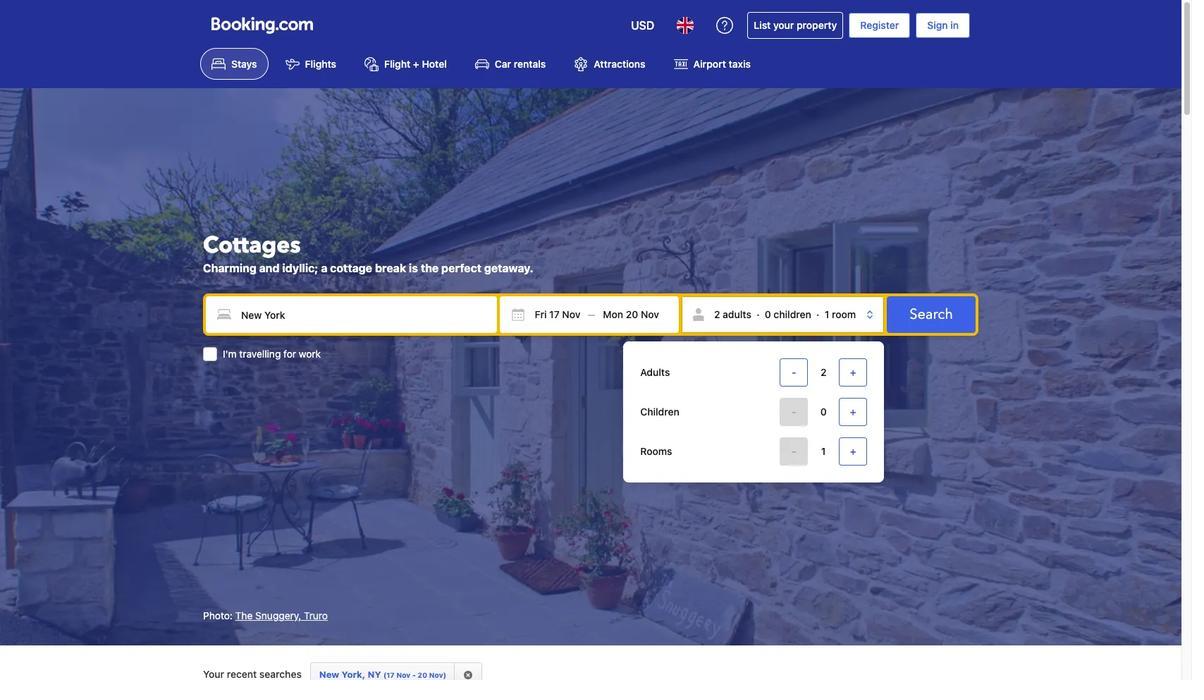 Task type: describe. For each thing, give the bounding box(es) containing it.
Please type your destination search field
[[206, 297, 497, 333]]

- button for 1
[[780, 438, 809, 466]]

search
[[910, 305, 954, 324]]

airport
[[694, 58, 727, 70]]

2 adults · 0 children · 1 room
[[715, 309, 857, 320]]

taxis
[[729, 58, 751, 70]]

airport taxis link
[[663, 48, 763, 80]]

- for 1
[[792, 445, 797, 457]]

20 inside "link"
[[418, 671, 428, 680]]

- button for 2
[[780, 359, 809, 387]]

flight
[[385, 58, 411, 70]]

+ button for 0
[[840, 398, 868, 426]]

car
[[495, 58, 512, 70]]

(17
[[384, 671, 395, 680]]

in
[[951, 19, 959, 31]]

i'm
[[223, 348, 237, 360]]

+ for adults
[[851, 366, 857, 378]]

fri
[[535, 309, 547, 320]]

children
[[641, 406, 680, 418]]

2 for 2
[[821, 366, 827, 378]]

truro
[[304, 610, 328, 622]]

- button for 0
[[780, 398, 809, 426]]

mon 20 nov
[[603, 309, 660, 320]]

2 · from the left
[[817, 309, 820, 320]]

work
[[299, 348, 321, 360]]

nov for mon 20 nov
[[641, 309, 660, 320]]

sign in
[[928, 19, 959, 31]]

17
[[550, 309, 560, 320]]

stays
[[231, 58, 257, 70]]

usd button
[[623, 8, 663, 42]]

rentals
[[514, 58, 546, 70]]

list your property link
[[748, 12, 844, 39]]

nov)
[[429, 671, 447, 680]]

cottages charming and idyllic; a cottage break is the perfect getaway.
[[203, 230, 534, 275]]

booking.com online hotel reservations image
[[212, 17, 313, 34]]

the
[[235, 610, 253, 622]]

2 for 2 adults · 0 children · 1 room
[[715, 309, 721, 320]]

children
[[774, 309, 812, 320]]

+ for rooms
[[851, 445, 857, 457]]

snuggery,
[[255, 610, 301, 622]]

airport taxis
[[694, 58, 751, 70]]

fri 17 nov
[[535, 309, 581, 320]]



Task type: locate. For each thing, give the bounding box(es) containing it.
none search field containing search
[[203, 294, 979, 483]]

- for 2
[[792, 366, 797, 378]]

1 vertical spatial + button
[[840, 398, 868, 426]]

room
[[833, 309, 857, 320]]

0 horizontal spatial 2
[[715, 309, 721, 320]]

1 - button from the top
[[780, 359, 809, 387]]

·
[[757, 309, 760, 320], [817, 309, 820, 320]]

0 vertical spatial 1
[[825, 309, 830, 320]]

sign
[[928, 19, 949, 31]]

20 right 'mon'
[[626, 309, 639, 320]]

0 vertical spatial 0
[[765, 309, 772, 320]]

charming
[[203, 262, 257, 275]]

nov right 17
[[563, 309, 581, 320]]

usd
[[632, 19, 655, 32]]

travelling
[[239, 348, 281, 360]]

car rentals
[[495, 58, 546, 70]]

1 · from the left
[[757, 309, 760, 320]]

+
[[413, 58, 420, 70], [851, 366, 857, 378], [851, 406, 857, 418], [851, 445, 857, 457]]

0 vertical spatial 20
[[626, 309, 639, 320]]

nov inside "link"
[[397, 671, 411, 680]]

-
[[792, 366, 797, 378], [792, 406, 797, 418], [792, 445, 797, 457], [413, 671, 416, 680]]

1 vertical spatial 0
[[821, 406, 827, 418]]

0 horizontal spatial 20
[[418, 671, 428, 680]]

1 horizontal spatial 20
[[626, 309, 639, 320]]

1 horizontal spatial 2
[[821, 366, 827, 378]]

rooms
[[641, 445, 673, 457]]

1 vertical spatial - button
[[780, 398, 809, 426]]

hotel
[[422, 58, 447, 70]]

the
[[421, 262, 439, 275]]

1 horizontal spatial ·
[[817, 309, 820, 320]]

+ for children
[[851, 406, 857, 418]]

2 svg image from the left
[[603, 308, 618, 322]]

0 vertical spatial 2
[[715, 309, 721, 320]]

cottage
[[330, 262, 373, 275]]

svg image for mon
[[603, 308, 618, 322]]

2 - button from the top
[[780, 398, 809, 426]]

new york,&nbsp;ny
 - remove this item from your recent searches image
[[463, 670, 473, 680]]

attractions link
[[563, 48, 657, 80]]

· right children
[[817, 309, 820, 320]]

3 - button from the top
[[780, 438, 809, 466]]

nov
[[563, 309, 581, 320], [641, 309, 660, 320], [397, 671, 411, 680]]

1 horizontal spatial svg image
[[603, 308, 618, 322]]

+ button
[[840, 359, 868, 387], [840, 398, 868, 426], [840, 438, 868, 466]]

photo:
[[203, 610, 233, 622]]

2 horizontal spatial nov
[[641, 309, 660, 320]]

perfect
[[442, 262, 482, 275]]

2 vertical spatial + button
[[840, 438, 868, 466]]

1 vertical spatial 1
[[822, 445, 827, 457]]

a
[[321, 262, 328, 275]]

svg image for fri
[[511, 308, 525, 322]]

20
[[626, 309, 639, 320], [418, 671, 428, 680]]

1 + button from the top
[[840, 359, 868, 387]]

1
[[825, 309, 830, 320], [822, 445, 827, 457]]

1 svg image from the left
[[511, 308, 525, 322]]

adults
[[723, 309, 752, 320]]

0 vertical spatial + button
[[840, 359, 868, 387]]

break
[[375, 262, 406, 275]]

nov right 'mon'
[[641, 309, 660, 320]]

is
[[409, 262, 418, 275]]

1 vertical spatial 2
[[821, 366, 827, 378]]

mon
[[603, 309, 624, 320]]

cottages
[[203, 230, 301, 261]]

(17 nov - 20 nov) link
[[310, 663, 455, 680]]

· right the adults
[[757, 309, 760, 320]]

list
[[754, 19, 771, 31]]

search button
[[888, 297, 976, 333]]

- button
[[780, 359, 809, 387], [780, 398, 809, 426], [780, 438, 809, 466]]

flight + hotel link
[[353, 48, 458, 80]]

20 left nov)
[[418, 671, 428, 680]]

the snuggery, truro link
[[235, 610, 328, 622]]

stays link
[[200, 48, 269, 80]]

2 + button from the top
[[840, 398, 868, 426]]

i'm travelling for work
[[223, 348, 321, 360]]

svg image right fri 17 nov
[[603, 308, 618, 322]]

0 horizontal spatial 0
[[765, 309, 772, 320]]

1 horizontal spatial 0
[[821, 406, 827, 418]]

idyllic;
[[282, 262, 319, 275]]

3 + button from the top
[[840, 438, 868, 466]]

svg image
[[511, 308, 525, 322], [603, 308, 618, 322]]

your
[[774, 19, 795, 31]]

2 vertical spatial - button
[[780, 438, 809, 466]]

register link
[[850, 13, 911, 38]]

2 down 2 adults · 0 children · 1 room
[[821, 366, 827, 378]]

1 vertical spatial 20
[[418, 671, 428, 680]]

property
[[797, 19, 838, 31]]

flight + hotel
[[385, 58, 447, 70]]

car rentals link
[[464, 48, 558, 80]]

- inside "link"
[[413, 671, 416, 680]]

1 horizontal spatial nov
[[563, 309, 581, 320]]

sign in link
[[917, 13, 971, 38]]

0
[[765, 309, 772, 320], [821, 406, 827, 418]]

for
[[284, 348, 296, 360]]

attractions
[[594, 58, 646, 70]]

+ button for 1
[[840, 438, 868, 466]]

nov right (17
[[397, 671, 411, 680]]

0 vertical spatial - button
[[780, 359, 809, 387]]

+ button for 2
[[840, 359, 868, 387]]

svg image left fri
[[511, 308, 525, 322]]

0 horizontal spatial svg image
[[511, 308, 525, 322]]

- for 0
[[792, 406, 797, 418]]

register
[[861, 19, 900, 31]]

None search field
[[203, 294, 979, 483]]

2 left the adults
[[715, 309, 721, 320]]

flights link
[[274, 48, 348, 80]]

2
[[715, 309, 721, 320], [821, 366, 827, 378]]

adults
[[641, 366, 670, 378]]

0 horizontal spatial ·
[[757, 309, 760, 320]]

(17 nov - 20 nov)
[[384, 671, 447, 680]]

and
[[259, 262, 280, 275]]

list your property
[[754, 19, 838, 31]]

getaway.
[[485, 262, 534, 275]]

0 horizontal spatial nov
[[397, 671, 411, 680]]

flights
[[305, 58, 337, 70]]

photo: the snuggery, truro
[[203, 610, 328, 622]]

nov for fri 17 nov
[[563, 309, 581, 320]]



Task type: vqa. For each thing, say whether or not it's contained in the screenshot.
the middle beds
no



